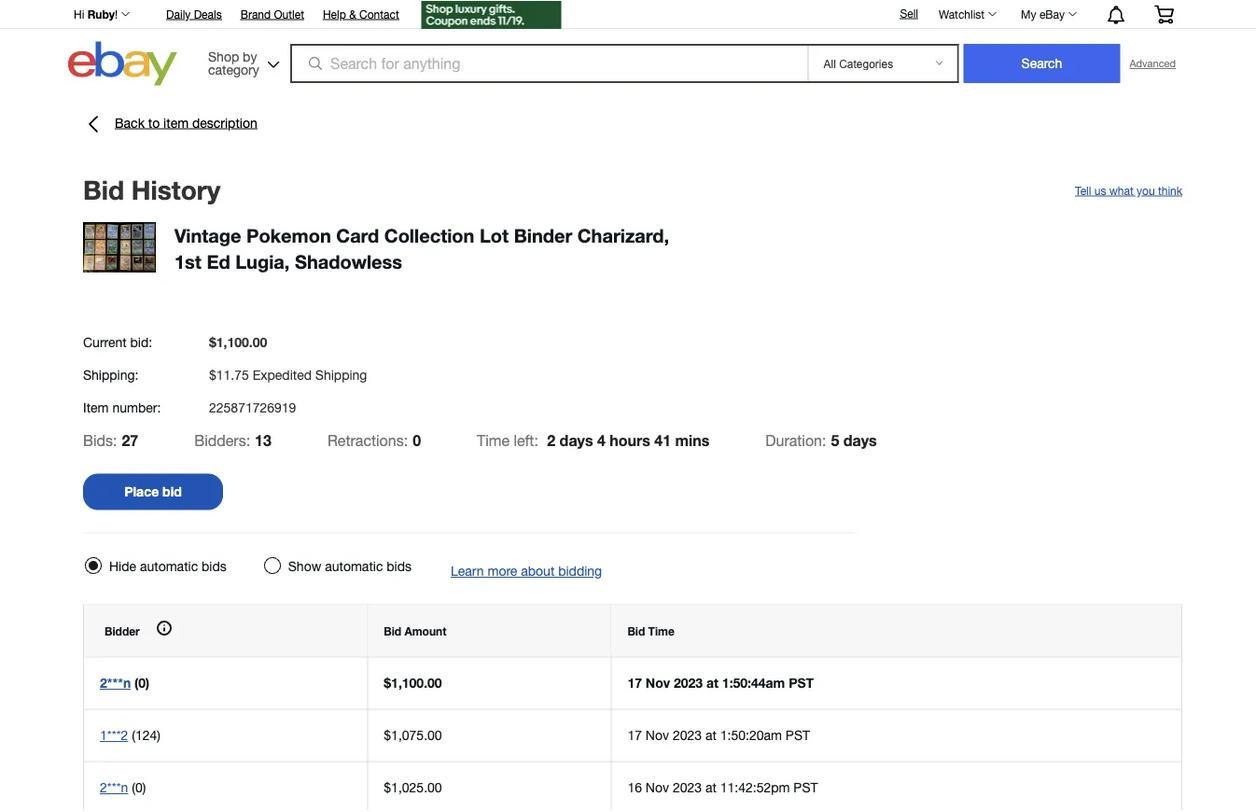 Task type: vqa. For each thing, say whether or not it's contained in the screenshot.
$259.99's |
no



Task type: locate. For each thing, give the bounding box(es) containing it.
1 days from the left
[[560, 431, 593, 449]]

27
[[122, 431, 138, 449]]

time
[[477, 432, 510, 449], [648, 625, 675, 638]]

my ebay link
[[1011, 3, 1086, 25]]

bids: 27
[[83, 431, 138, 449]]

place
[[124, 484, 159, 499]]

pst for 16 nov 2023 at 11:42:52pm pst
[[794, 780, 818, 795]]

1 automatic from the left
[[140, 559, 198, 574]]

pst for 17 nov 2023 at 1:50:20am pst
[[786, 728, 810, 743]]

2***n (0) down 1***2 (124)
[[100, 780, 146, 795]]

days right 2
[[560, 431, 593, 449]]

2023 down the 17 nov 2023 at 1:50:44am pst
[[673, 728, 702, 743]]

item number:
[[83, 400, 161, 415]]

automatic
[[140, 559, 198, 574], [325, 559, 383, 574]]

pst right 11:42:52pm
[[794, 780, 818, 795]]

hours
[[610, 431, 651, 449]]

1 vertical spatial (0)
[[132, 780, 146, 795]]

vintage
[[175, 224, 241, 246]]

help & contact link
[[323, 5, 399, 25]]

0 vertical spatial time
[[477, 432, 510, 449]]

0 horizontal spatial days
[[560, 431, 593, 449]]

nov right "16"
[[646, 780, 669, 795]]

nov down the 17 nov 2023 at 1:50:44am pst
[[646, 728, 669, 743]]

card
[[336, 224, 379, 246]]

0 horizontal spatial bids
[[202, 559, 227, 574]]

2***n
[[100, 675, 131, 691], [100, 780, 128, 795]]

bid time
[[628, 625, 675, 638]]

1 vertical spatial 2***n (0)
[[100, 780, 146, 795]]

1 2***n link from the top
[[100, 675, 131, 691]]

time left left:
[[477, 432, 510, 449]]

2 nov from the top
[[646, 728, 669, 743]]

3 nov from the top
[[646, 780, 669, 795]]

automatic right hide
[[140, 559, 198, 574]]

0 horizontal spatial bid
[[83, 174, 124, 205]]

show
[[288, 559, 321, 574]]

automatic right the show
[[325, 559, 383, 574]]

1 horizontal spatial bid
[[384, 625, 402, 638]]

1 horizontal spatial $1,100.00
[[384, 675, 442, 691]]

2***n up 1***2
[[100, 675, 131, 691]]

2 automatic from the left
[[325, 559, 383, 574]]

watchlist
[[939, 7, 985, 21]]

what
[[1110, 184, 1134, 197]]

17 down bid time
[[628, 675, 642, 691]]

days right 5
[[844, 431, 877, 449]]

sell
[[900, 7, 919, 20]]

at left 1:50:44am at the bottom of the page
[[707, 675, 719, 691]]

1 2***n from the top
[[100, 675, 131, 691]]

2 2***n from the top
[[100, 780, 128, 795]]

0 vertical spatial 17
[[628, 675, 642, 691]]

nov for 16 nov 2023 at 11:42:52pm pst
[[646, 780, 669, 795]]

1 vertical spatial at
[[706, 728, 717, 743]]

2 17 from the top
[[628, 728, 642, 743]]

place bid
[[124, 484, 182, 499]]

1 nov from the top
[[646, 675, 670, 691]]

1 vertical spatial 2***n link
[[100, 780, 128, 795]]

0 horizontal spatial $1,100.00
[[209, 334, 267, 350]]

bidder
[[105, 625, 140, 638]]

$1,100.00 for shipping:
[[209, 334, 267, 350]]

deals
[[194, 7, 222, 21]]

13
[[255, 431, 272, 449]]

bid:
[[130, 334, 152, 350]]

1 vertical spatial $1,100.00
[[384, 675, 442, 691]]

0 horizontal spatial time
[[477, 432, 510, 449]]

0 horizontal spatial automatic
[[140, 559, 198, 574]]

hide automatic bids
[[109, 559, 227, 574]]

16 nov 2023 at 11:42:52pm pst
[[628, 780, 818, 795]]

pst right 1:50:44am at the bottom of the page
[[789, 675, 814, 691]]

to
[[148, 115, 160, 130]]

bids for hide automatic bids
[[202, 559, 227, 574]]

2***n (0) down bidder
[[100, 675, 150, 691]]

learn
[[451, 563, 484, 579]]

$1,100.00 for 17 nov 2023 at 1:50:44am pst
[[384, 675, 442, 691]]

hi ruby !
[[74, 7, 118, 21]]

1 2***n (0) from the top
[[100, 675, 150, 691]]

0 vertical spatial nov
[[646, 675, 670, 691]]

11:42:52pm
[[720, 780, 790, 795]]

2023
[[674, 675, 703, 691], [673, 728, 702, 743], [673, 780, 702, 795]]

shop by category
[[208, 49, 259, 77]]

shop by category button
[[200, 42, 284, 82]]

0 vertical spatial (0)
[[135, 675, 150, 691]]

nov
[[646, 675, 670, 691], [646, 728, 669, 743], [646, 780, 669, 795]]

2 vertical spatial 2023
[[673, 780, 702, 795]]

sell link
[[892, 7, 927, 20]]

2 horizontal spatial bid
[[628, 625, 645, 638]]

nov down bid time
[[646, 675, 670, 691]]

1:50:20am
[[720, 728, 782, 743]]

1 horizontal spatial days
[[844, 431, 877, 449]]

bids
[[202, 559, 227, 574], [387, 559, 412, 574]]

learn more about bidding
[[451, 563, 602, 579]]

1 vertical spatial pst
[[786, 728, 810, 743]]

1 vertical spatial 2***n
[[100, 780, 128, 795]]

2 vertical spatial at
[[706, 780, 717, 795]]

2***n link for $1,025.00
[[100, 780, 128, 795]]

automatic for hide
[[140, 559, 198, 574]]

0 vertical spatial pst
[[789, 675, 814, 691]]

1 bids from the left
[[202, 559, 227, 574]]

at left 1:50:20am
[[706, 728, 717, 743]]

tell us what you think
[[1076, 184, 1183, 197]]

None submit
[[964, 44, 1121, 83]]

2***n for $1,100.00
[[100, 675, 131, 691]]

2023 up 17 nov 2023 at 1:50:20am pst
[[674, 675, 703, 691]]

2***n down 1***2 link
[[100, 780, 128, 795]]

ed
[[207, 250, 230, 273]]

bidders:
[[194, 432, 250, 449]]

$1,100.00 up $11.75
[[209, 334, 267, 350]]

1 horizontal spatial automatic
[[325, 559, 383, 574]]

bid history
[[83, 174, 221, 205]]

tell
[[1076, 184, 1092, 197]]

1 17 from the top
[[628, 675, 642, 691]]

(0) up (124)
[[135, 675, 150, 691]]

history
[[131, 174, 221, 205]]

0 vertical spatial at
[[707, 675, 719, 691]]

bids:
[[83, 432, 117, 449]]

1***2
[[100, 728, 128, 743]]

0 vertical spatial $1,100.00
[[209, 334, 267, 350]]

0 vertical spatial 2***n (0)
[[100, 675, 150, 691]]

&
[[349, 7, 356, 21]]

bid amount
[[384, 625, 447, 638]]

2 2***n (0) from the top
[[100, 780, 146, 795]]

0 vertical spatial 2***n link
[[100, 675, 131, 691]]

1 vertical spatial nov
[[646, 728, 669, 743]]

(0)
[[135, 675, 150, 691], [132, 780, 146, 795]]

bid
[[83, 174, 124, 205], [384, 625, 402, 638], [628, 625, 645, 638]]

brand outlet link
[[241, 5, 304, 25]]

time up the 17 nov 2023 at 1:50:44am pst
[[648, 625, 675, 638]]

$1,100.00
[[209, 334, 267, 350], [384, 675, 442, 691]]

225871726919
[[209, 400, 296, 415]]

1 vertical spatial 17
[[628, 728, 642, 743]]

2***n (0)
[[100, 675, 150, 691], [100, 780, 146, 795]]

place bid button
[[83, 474, 223, 510]]

0 vertical spatial 2***n
[[100, 675, 131, 691]]

1 horizontal spatial time
[[648, 625, 675, 638]]

days
[[560, 431, 593, 449], [844, 431, 877, 449]]

0 vertical spatial 2023
[[674, 675, 703, 691]]

pokemon
[[246, 224, 331, 246]]

my ebay
[[1021, 7, 1065, 21]]

2***n link down 1***2 link
[[100, 780, 128, 795]]

17 up "16"
[[628, 728, 642, 743]]

us
[[1095, 184, 1107, 197]]

2023 right "16"
[[673, 780, 702, 795]]

$1,100.00 down bid amount
[[384, 675, 442, 691]]

1 horizontal spatial bids
[[387, 559, 412, 574]]

your shopping cart image
[[1154, 5, 1175, 24]]

2***n link up 1***2
[[100, 675, 131, 691]]

get the coupon image
[[422, 1, 562, 29]]

17 nov 2023 at 1:50:44am pst
[[628, 675, 814, 691]]

17
[[628, 675, 642, 691], [628, 728, 642, 743]]

bids up bid amount
[[387, 559, 412, 574]]

(0) down (124)
[[132, 780, 146, 795]]

2 vertical spatial nov
[[646, 780, 669, 795]]

at left 11:42:52pm
[[706, 780, 717, 795]]

2023 for 1:50:20am
[[673, 728, 702, 743]]

1 vertical spatial 2023
[[673, 728, 702, 743]]

shop by category banner
[[63, 0, 1188, 91]]

2 vertical spatial pst
[[794, 780, 818, 795]]

automatic for show
[[325, 559, 383, 574]]

2 bids from the left
[[387, 559, 412, 574]]

pst right 1:50:20am
[[786, 728, 810, 743]]

time left: 2 days 4 hours 41 mins
[[477, 431, 710, 449]]

bids up bidder column header
[[202, 559, 227, 574]]

2 2***n link from the top
[[100, 780, 128, 795]]

1***2 (124)
[[100, 728, 160, 743]]

retractions: 0
[[328, 431, 421, 449]]



Task type: describe. For each thing, give the bounding box(es) containing it.
none submit inside shop by category "banner"
[[964, 44, 1121, 83]]

!
[[115, 7, 118, 21]]

think
[[1158, 184, 1183, 197]]

at for 1:50:20am
[[706, 728, 717, 743]]

shadowless
[[295, 250, 402, 273]]

tell us what you think link
[[1076, 182, 1183, 197]]

time inside time left: 2 days 4 hours 41 mins
[[477, 432, 510, 449]]

$11.75
[[209, 367, 249, 382]]

2***n for $1,025.00
[[100, 780, 128, 795]]

2***n link for $1,100.00
[[100, 675, 131, 691]]

advanced link
[[1121, 45, 1186, 82]]

lot
[[480, 224, 509, 246]]

back to item description link
[[83, 113, 257, 135]]

mins
[[675, 431, 710, 449]]

help
[[323, 7, 346, 21]]

bid for bid amount
[[384, 625, 402, 638]]

(0) for $1,100.00
[[135, 675, 150, 691]]

outlet
[[274, 7, 304, 21]]

nov for 17 nov 2023 at 1:50:20am pst
[[646, 728, 669, 743]]

help & contact
[[323, 7, 399, 21]]

retractions:
[[328, 432, 408, 449]]

shop
[[208, 49, 239, 64]]

at for 11:42:52pm
[[706, 780, 717, 795]]

pst for 17 nov 2023 at 1:50:44am pst
[[789, 675, 814, 691]]

collection
[[384, 224, 475, 246]]

1:50:44am
[[722, 675, 785, 691]]

bidder column header
[[84, 605, 368, 657]]

about
[[521, 563, 555, 579]]

bids for show automatic bids
[[387, 559, 412, 574]]

left:
[[514, 432, 538, 449]]

(124)
[[132, 728, 160, 743]]

expedited
[[253, 367, 312, 382]]

bid
[[163, 484, 182, 499]]

2 days from the left
[[844, 431, 877, 449]]

description
[[192, 115, 257, 130]]

17 nov 2023 at 1:50:20am pst
[[628, 728, 810, 743]]

4
[[597, 431, 606, 449]]

current
[[83, 334, 127, 350]]

daily deals link
[[166, 5, 222, 25]]

$1,075.00
[[384, 728, 442, 743]]

at for 1:50:44am
[[707, 675, 719, 691]]

bidding
[[558, 563, 602, 579]]

$1,025.00
[[384, 780, 442, 795]]

bid for bid history
[[83, 174, 124, 205]]

daily deals
[[166, 7, 222, 21]]

nov for 17 nov 2023 at 1:50:44am pst
[[646, 675, 670, 691]]

hide
[[109, 559, 136, 574]]

hi
[[74, 7, 84, 21]]

account navigation
[[63, 0, 1188, 31]]

binder
[[514, 224, 572, 246]]

watchlist link
[[929, 3, 1006, 25]]

vintage pokemon card collection lot binder charizard, 1st ed lugia, shadowless link
[[175, 224, 669, 273]]

16
[[628, 780, 642, 795]]

Search for anything text field
[[293, 46, 804, 81]]

2
[[547, 431, 556, 449]]

duration: 5 days
[[766, 431, 877, 449]]

17 for 17 nov 2023 at 1:50:44am pst
[[628, 675, 642, 691]]

ruby
[[87, 7, 115, 21]]

ebay
[[1040, 7, 1065, 21]]

shipping:
[[83, 367, 139, 382]]

daily
[[166, 7, 191, 21]]

2***n (0) for $1,025.00
[[100, 780, 146, 795]]

category
[[208, 62, 259, 77]]

contact
[[359, 7, 399, 21]]

brand
[[241, 7, 271, 21]]

back
[[115, 115, 145, 130]]

learn more about bidding link
[[451, 563, 602, 579]]

shipping
[[315, 367, 367, 382]]

1***2 link
[[100, 728, 128, 743]]

0
[[413, 431, 421, 449]]

lugia,
[[235, 250, 290, 273]]

17 for 17 nov 2023 at 1:50:20am pst
[[628, 728, 642, 743]]

duration:
[[766, 432, 827, 449]]

41
[[655, 431, 671, 449]]

item
[[83, 400, 109, 415]]

brand outlet
[[241, 7, 304, 21]]

1st
[[175, 250, 202, 273]]

back to item description
[[115, 115, 257, 130]]

2023 for 1:50:44am
[[674, 675, 703, 691]]

1 vertical spatial time
[[648, 625, 675, 638]]

2***n (0) for $1,100.00
[[100, 675, 150, 691]]

$11.75 expedited shipping
[[209, 367, 367, 382]]

(0) for $1,025.00
[[132, 780, 146, 795]]

bid for bid time
[[628, 625, 645, 638]]

advanced
[[1130, 57, 1176, 70]]

more
[[488, 563, 518, 579]]

2023 for 11:42:52pm
[[673, 780, 702, 795]]

5
[[831, 431, 840, 449]]

current bid:
[[83, 334, 152, 350]]

vintage pokemon card collection lot binder charizard, 1st ed lugia, shadowless
[[175, 224, 669, 273]]

show automatic bids
[[288, 559, 412, 574]]

amount
[[405, 625, 447, 638]]



